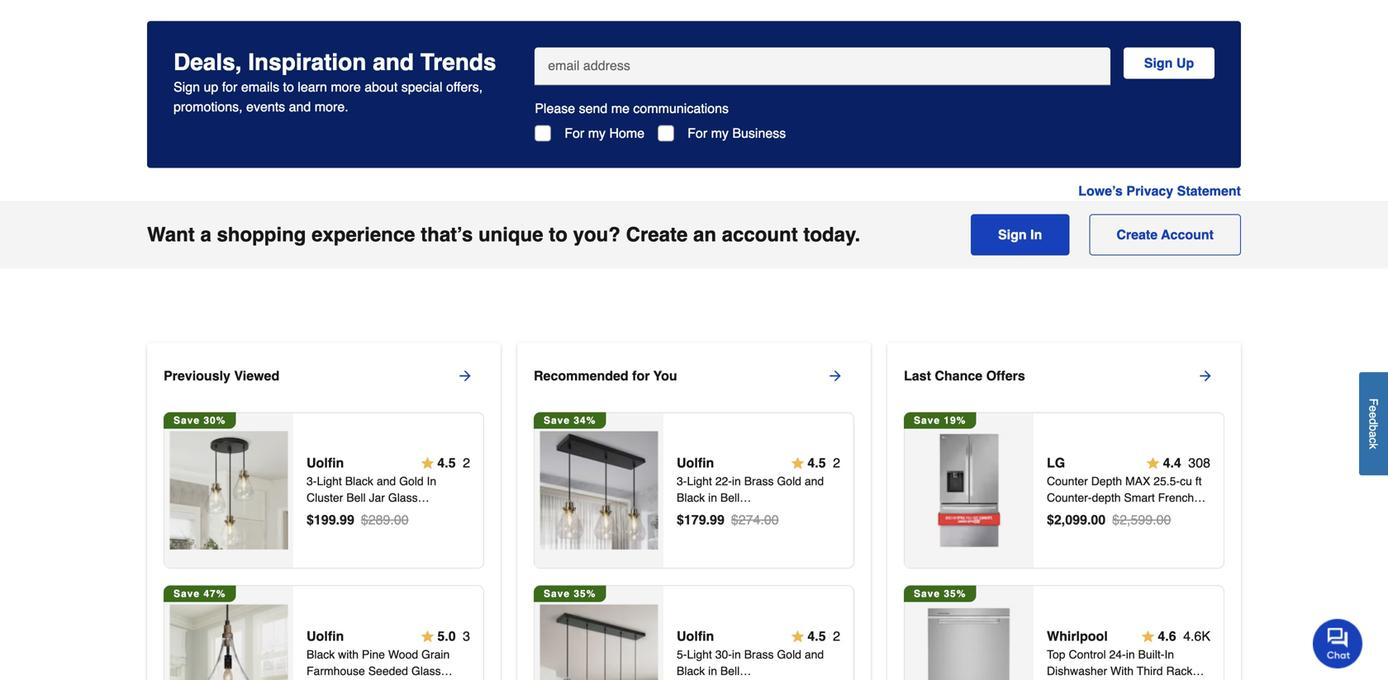 Task type: vqa. For each thing, say whether or not it's contained in the screenshot.
right Sign
yes



Task type: describe. For each thing, give the bounding box(es) containing it.
4.5 for $ 199 . 99 $289.00
[[437, 456, 456, 471]]

with
[[1110, 665, 1134, 678]]

shopping
[[217, 223, 306, 246]]

99 for 179
[[710, 513, 724, 528]]

about
[[365, 79, 398, 94]]

create account link
[[1089, 214, 1241, 256]]

top control 24-in built-in dishwasher with third rac
[[1047, 649, 1208, 681]]

statement
[[1177, 183, 1241, 199]]

want
[[147, 223, 195, 246]]

arrow right image for 2
[[457, 368, 473, 385]]

previously viewed image for 5.0 3
[[170, 605, 288, 681]]

sign up
[[1144, 55, 1194, 71]]

built-
[[1138, 649, 1164, 662]]

account
[[722, 223, 798, 246]]

privacy
[[1126, 183, 1173, 199]]

viewed
[[234, 368, 279, 384]]

last chance offers image for lg
[[910, 432, 1028, 550]]

$ 199 . 99 $289.00
[[307, 513, 409, 528]]

my for home
[[588, 125, 606, 141]]

events
[[246, 99, 285, 114]]

control
[[1069, 649, 1106, 662]]

uolfin for save 35%
[[677, 629, 714, 644]]

learn
[[298, 79, 327, 94]]

save 47%
[[174, 589, 226, 600]]

5.0
[[437, 629, 456, 644]]

up
[[1176, 55, 1194, 71]]

save for save 35% recommended for you image
[[544, 589, 570, 600]]

1 e from the top
[[1367, 406, 1380, 412]]

inspiration
[[248, 49, 366, 75]]

5.0 3
[[437, 629, 470, 644]]

0 horizontal spatial create
[[626, 223, 688, 246]]

$ for $ 199 . 99 $289.00
[[307, 513, 314, 528]]

. for 2,099
[[1087, 513, 1091, 528]]

save for last chance offers image for lg
[[914, 415, 940, 427]]

please
[[535, 101, 575, 116]]

emailAddress text field
[[541, 47, 1104, 75]]

2 e from the top
[[1367, 412, 1380, 419]]

for my home
[[565, 125, 645, 141]]

1 vertical spatial to
[[549, 223, 568, 246]]

send
[[579, 101, 608, 116]]

lowe's privacy statement
[[1078, 183, 1241, 199]]

d
[[1367, 419, 1380, 425]]

emails
[[241, 79, 279, 94]]

third
[[1137, 665, 1163, 678]]

farmhouse
[[307, 665, 365, 678]]

previously
[[164, 368, 230, 384]]

last chance offers link
[[904, 356, 1241, 396]]

an
[[693, 223, 716, 246]]

. for 179
[[706, 513, 710, 528]]

1 horizontal spatial and
[[373, 49, 414, 75]]

me
[[611, 101, 630, 116]]

in
[[1126, 649, 1135, 662]]

sign in link
[[971, 214, 1069, 256]]

30%
[[204, 415, 226, 427]]

sign inside deals, inspiration and trends sign up for emails to learn more about special offers, promotions, events and more.
[[174, 79, 200, 94]]

recommended for you link
[[534, 356, 871, 396]]

unique
[[478, 223, 543, 246]]

deals, inspiration and trends sign up for emails to learn more about special offers, promotions, events and more.
[[174, 49, 496, 114]]

create account button
[[1089, 214, 1241, 256]]

pine
[[362, 649, 385, 662]]

my for business
[[711, 125, 729, 141]]

you?
[[573, 223, 620, 246]]

sign in
[[998, 227, 1042, 242]]

black with pine wood grain farmhouse seeded glas
[[307, 649, 450, 681]]

sign in button
[[971, 214, 1069, 256]]

4.6k
[[1183, 629, 1210, 644]]

deals,
[[174, 49, 242, 75]]

b
[[1367, 425, 1380, 432]]

to inside deals, inspiration and trends sign up for emails to learn more about special offers, promotions, events and more.
[[283, 79, 294, 94]]

create inside "button"
[[1117, 227, 1158, 242]]

seeded
[[368, 665, 408, 678]]

24-
[[1109, 649, 1126, 662]]

save 35% for uolfin
[[544, 589, 596, 600]]

save 35% for whirlpool
[[914, 589, 966, 600]]

last
[[904, 368, 931, 384]]

trends
[[420, 49, 496, 75]]

offers,
[[446, 79, 483, 94]]

$ 179 . 99 $274.00
[[677, 513, 779, 528]]

$ for $ 2,099 . 00 $2,599.00
[[1047, 513, 1054, 528]]

last chance offers
[[904, 368, 1025, 384]]

35% for uolfin
[[574, 589, 596, 600]]

308
[[1188, 456, 1210, 471]]

previously viewed
[[164, 368, 279, 384]]

00
[[1091, 513, 1106, 528]]

whirlpool
[[1047, 629, 1108, 644]]

more.
[[315, 99, 348, 114]]

save 19%
[[914, 415, 966, 427]]

that's
[[421, 223, 473, 246]]

special
[[401, 79, 442, 94]]

c
[[1367, 438, 1380, 444]]

2 for $ 179 . 99 $274.00
[[833, 456, 840, 471]]

. for 199
[[336, 513, 340, 528]]

4.4 308
[[1163, 456, 1210, 471]]

promotions,
[[174, 99, 243, 114]]



Task type: locate. For each thing, give the bounding box(es) containing it.
recommended for you image
[[540, 432, 658, 550], [540, 605, 658, 681]]

previously viewed image down 30%
[[170, 432, 288, 550]]

4.5
[[437, 456, 456, 471], [808, 456, 826, 471], [808, 629, 826, 644]]

more
[[331, 79, 361, 94]]

$ left 00
[[1047, 513, 1054, 528]]

1 vertical spatial recommended for you image
[[540, 605, 658, 681]]

a right want on the left top of the page
[[200, 223, 211, 246]]

my down send
[[588, 125, 606, 141]]

1 35% from the left
[[574, 589, 596, 600]]

99 for 199
[[340, 513, 354, 528]]

my
[[588, 125, 606, 141], [711, 125, 729, 141]]

1 horizontal spatial my
[[711, 125, 729, 141]]

0 vertical spatial last chance offers image
[[910, 432, 1028, 550]]

0 vertical spatial recommended for you image
[[540, 432, 658, 550]]

2
[[463, 456, 470, 471], [833, 456, 840, 471], [833, 629, 840, 644]]

chance
[[935, 368, 983, 384]]

uolfin for save 47%
[[307, 629, 344, 644]]

1 . from the left
[[336, 513, 340, 528]]

1 horizontal spatial for
[[632, 368, 650, 384]]

2 horizontal spatial $
[[1047, 513, 1054, 528]]

save for whirlpool's last chance offers image
[[914, 589, 940, 600]]

3
[[463, 629, 470, 644]]

0 horizontal spatial in
[[1030, 227, 1042, 242]]

4.5 2 for $ 179 . 99 $274.00
[[808, 456, 840, 471]]

today.
[[803, 223, 860, 246]]

recommended for you image for save 35%
[[540, 605, 658, 681]]

$289.00
[[361, 513, 409, 528]]

rating filled image
[[421, 457, 434, 470], [791, 457, 804, 470], [1146, 457, 1160, 470], [421, 630, 434, 644], [791, 630, 804, 644], [1141, 630, 1155, 644]]

in inside button
[[1030, 227, 1042, 242]]

2 99 from the left
[[710, 513, 724, 528]]

previously viewed image down 47%
[[170, 605, 288, 681]]

0 vertical spatial previously viewed image
[[170, 432, 288, 550]]

in
[[1030, 227, 1042, 242], [1164, 649, 1174, 662]]

dishwasher
[[1047, 665, 1107, 678]]

0 vertical spatial and
[[373, 49, 414, 75]]

sign inside sign in link
[[998, 227, 1027, 242]]

and down learn
[[289, 99, 311, 114]]

to left you?
[[549, 223, 568, 246]]

please send me communications
[[535, 101, 729, 116]]

save for save 34%'s recommended for you image
[[544, 415, 570, 427]]

4.4
[[1163, 456, 1181, 471]]

0 horizontal spatial sign
[[174, 79, 200, 94]]

199
[[314, 513, 336, 528]]

uolfin
[[307, 456, 344, 471], [677, 456, 714, 471], [307, 629, 344, 644], [677, 629, 714, 644]]

sign
[[1144, 55, 1173, 71], [174, 79, 200, 94], [998, 227, 1027, 242]]

save 35%
[[544, 589, 596, 600], [914, 589, 966, 600]]

1 recommended for you image from the top
[[540, 432, 658, 550]]

1 horizontal spatial in
[[1164, 649, 1174, 662]]

2,099
[[1054, 513, 1087, 528]]

35% for whirlpool
[[944, 589, 966, 600]]

lg
[[1047, 456, 1065, 471]]

2 arrow right image from the left
[[1197, 368, 1214, 385]]

$ 2,099 . 00 $2,599.00
[[1047, 513, 1171, 528]]

0 horizontal spatial $
[[307, 513, 314, 528]]

previously viewed link
[[164, 356, 501, 396]]

1 horizontal spatial $
[[677, 513, 684, 528]]

a
[[200, 223, 211, 246], [1367, 432, 1380, 438]]

2 my from the left
[[711, 125, 729, 141]]

for left you
[[632, 368, 650, 384]]

1 vertical spatial sign
[[174, 79, 200, 94]]

f e e d b a c k button
[[1359, 372, 1388, 476]]

previously viewed image for 4.5 2
[[170, 432, 288, 550]]

1 $ from the left
[[307, 513, 314, 528]]

to left learn
[[283, 79, 294, 94]]

1 save 35% from the left
[[544, 589, 596, 600]]

create account
[[1117, 227, 1214, 242]]

save 34%
[[544, 415, 596, 427]]

in inside top control 24-in built-in dishwasher with third rac
[[1164, 649, 1174, 662]]

1 horizontal spatial for
[[688, 125, 707, 141]]

offers
[[986, 368, 1025, 384]]

179
[[684, 513, 706, 528]]

0 vertical spatial sign
[[1144, 55, 1173, 71]]

$
[[307, 513, 314, 528], [677, 513, 684, 528], [1047, 513, 1054, 528]]

2 $ from the left
[[677, 513, 684, 528]]

up
[[204, 79, 218, 94]]

2 vertical spatial sign
[[998, 227, 1027, 242]]

1 horizontal spatial create
[[1117, 227, 1158, 242]]

4.6 4.6k
[[1158, 629, 1210, 644]]

for down send
[[565, 125, 584, 141]]

1 vertical spatial in
[[1164, 649, 1174, 662]]

1 for from the left
[[565, 125, 584, 141]]

1 my from the left
[[588, 125, 606, 141]]

0 horizontal spatial arrow right image
[[457, 368, 473, 385]]

arrow right image inside previously viewed link
[[457, 368, 473, 385]]

1 vertical spatial last chance offers image
[[910, 605, 1028, 681]]

1 99 from the left
[[340, 513, 354, 528]]

k
[[1367, 444, 1380, 450]]

0 horizontal spatial for
[[565, 125, 584, 141]]

2 recommended for you image from the top
[[540, 605, 658, 681]]

last chance offers image
[[910, 432, 1028, 550], [910, 605, 1028, 681]]

e up b
[[1367, 412, 1380, 419]]

f
[[1367, 399, 1380, 406]]

0 horizontal spatial and
[[289, 99, 311, 114]]

0 horizontal spatial .
[[336, 513, 340, 528]]

e
[[1367, 406, 1380, 412], [1367, 412, 1380, 419]]

4.6
[[1158, 629, 1176, 644]]

for
[[222, 79, 237, 94], [632, 368, 650, 384]]

2 horizontal spatial sign
[[1144, 55, 1173, 71]]

for for for my business
[[688, 125, 707, 141]]

1 horizontal spatial 99
[[710, 513, 724, 528]]

1 horizontal spatial to
[[549, 223, 568, 246]]

$ for $ 179 . 99 $274.00
[[677, 513, 684, 528]]

47%
[[204, 589, 226, 600]]

save
[[174, 415, 200, 427], [544, 415, 570, 427], [914, 415, 940, 427], [174, 589, 200, 600], [544, 589, 570, 600], [914, 589, 940, 600]]

$ left $274.00 on the bottom
[[677, 513, 684, 528]]

sign up button
[[1124, 47, 1215, 79]]

1 previously viewed image from the top
[[170, 432, 288, 550]]

1 vertical spatial and
[[289, 99, 311, 114]]

1 horizontal spatial 35%
[[944, 589, 966, 600]]

create
[[626, 223, 688, 246], [1117, 227, 1158, 242]]

1 vertical spatial a
[[1367, 432, 1380, 438]]

1 vertical spatial previously viewed image
[[170, 605, 288, 681]]

arrow right image
[[827, 368, 844, 385]]

4.5 for $ 179 . 99 $274.00
[[808, 456, 826, 471]]

create left an
[[626, 223, 688, 246]]

2 for $ 199 . 99 $289.00
[[463, 456, 470, 471]]

for for for my home
[[565, 125, 584, 141]]

99
[[340, 513, 354, 528], [710, 513, 724, 528]]

2 save 35% from the left
[[914, 589, 966, 600]]

3 . from the left
[[1087, 513, 1091, 528]]

sign for sign up
[[1144, 55, 1173, 71]]

4.5 2 for $ 199 . 99 $289.00
[[437, 456, 470, 471]]

communications
[[633, 101, 729, 116]]

want a shopping experience that's unique to you? create an account today.
[[147, 223, 860, 246]]

1 horizontal spatial arrow right image
[[1197, 368, 1214, 385]]

1 vertical spatial for
[[632, 368, 650, 384]]

0 vertical spatial to
[[283, 79, 294, 94]]

2 last chance offers image from the top
[[910, 605, 1028, 681]]

2 35% from the left
[[944, 589, 966, 600]]

black
[[307, 649, 335, 662]]

for right "up"
[[222, 79, 237, 94]]

$ left $289.00
[[307, 513, 314, 528]]

. left $274.00 on the bottom
[[706, 513, 710, 528]]

0 vertical spatial for
[[222, 79, 237, 94]]

99 right 179
[[710, 513, 724, 528]]

0 horizontal spatial 99
[[340, 513, 354, 528]]

0 vertical spatial in
[[1030, 227, 1042, 242]]

1 horizontal spatial .
[[706, 513, 710, 528]]

with
[[338, 649, 359, 662]]

0 horizontal spatial for
[[222, 79, 237, 94]]

sign for sign in
[[998, 227, 1027, 242]]

grain
[[421, 649, 450, 662]]

. left $289.00
[[336, 513, 340, 528]]

2 previously viewed image from the top
[[170, 605, 288, 681]]

arrow right image
[[457, 368, 473, 385], [1197, 368, 1214, 385]]

create down privacy
[[1117, 227, 1158, 242]]

1 horizontal spatial sign
[[998, 227, 1027, 242]]

2 . from the left
[[706, 513, 710, 528]]

lowe's
[[1078, 183, 1123, 199]]

and up about
[[373, 49, 414, 75]]

account
[[1161, 227, 1214, 242]]

chat invite button image
[[1313, 619, 1363, 669]]

0 vertical spatial a
[[200, 223, 211, 246]]

my left business
[[711, 125, 729, 141]]

1 horizontal spatial save 35%
[[914, 589, 966, 600]]

experience
[[312, 223, 415, 246]]

19%
[[944, 415, 966, 427]]

0 horizontal spatial save 35%
[[544, 589, 596, 600]]

35%
[[574, 589, 596, 600], [944, 589, 966, 600]]

for
[[565, 125, 584, 141], [688, 125, 707, 141]]

0 horizontal spatial 35%
[[574, 589, 596, 600]]

recommended
[[534, 368, 629, 384]]

a inside button
[[1367, 432, 1380, 438]]

lowe's privacy statement link
[[1078, 183, 1241, 199]]

. left $2,599.00
[[1087, 513, 1091, 528]]

$2,599.00
[[1112, 513, 1171, 528]]

uolfin for save 34%
[[677, 456, 714, 471]]

1 arrow right image from the left
[[457, 368, 473, 385]]

and
[[373, 49, 414, 75], [289, 99, 311, 114]]

previously viewed image
[[170, 432, 288, 550], [170, 605, 288, 681]]

to
[[283, 79, 294, 94], [549, 223, 568, 246]]

2 for from the left
[[688, 125, 707, 141]]

top
[[1047, 649, 1065, 662]]

for my business
[[688, 125, 786, 141]]

2 horizontal spatial .
[[1087, 513, 1091, 528]]

sign inside sign up button
[[1144, 55, 1173, 71]]

34%
[[574, 415, 596, 427]]

e up d
[[1367, 406, 1380, 412]]

for inside deals, inspiration and trends sign up for emails to learn more about special offers, promotions, events and more.
[[222, 79, 237, 94]]

last chance offers image for whirlpool
[[910, 605, 1028, 681]]

3 $ from the left
[[1047, 513, 1054, 528]]

arrow right image inside last chance offers link
[[1197, 368, 1214, 385]]

uolfin for save 30%
[[307, 456, 344, 471]]

arrow right image for 308
[[1197, 368, 1214, 385]]

a up k
[[1367, 432, 1380, 438]]

1 horizontal spatial a
[[1367, 432, 1380, 438]]

1 last chance offers image from the top
[[910, 432, 1028, 550]]

99 right the 199 at bottom
[[340, 513, 354, 528]]

0 horizontal spatial a
[[200, 223, 211, 246]]

wood
[[388, 649, 418, 662]]

home
[[609, 125, 645, 141]]

recommended for you image for save 34%
[[540, 432, 658, 550]]

$274.00
[[731, 513, 779, 528]]

0 horizontal spatial my
[[588, 125, 606, 141]]

for down communications at the top of page
[[688, 125, 707, 141]]

0 horizontal spatial to
[[283, 79, 294, 94]]



